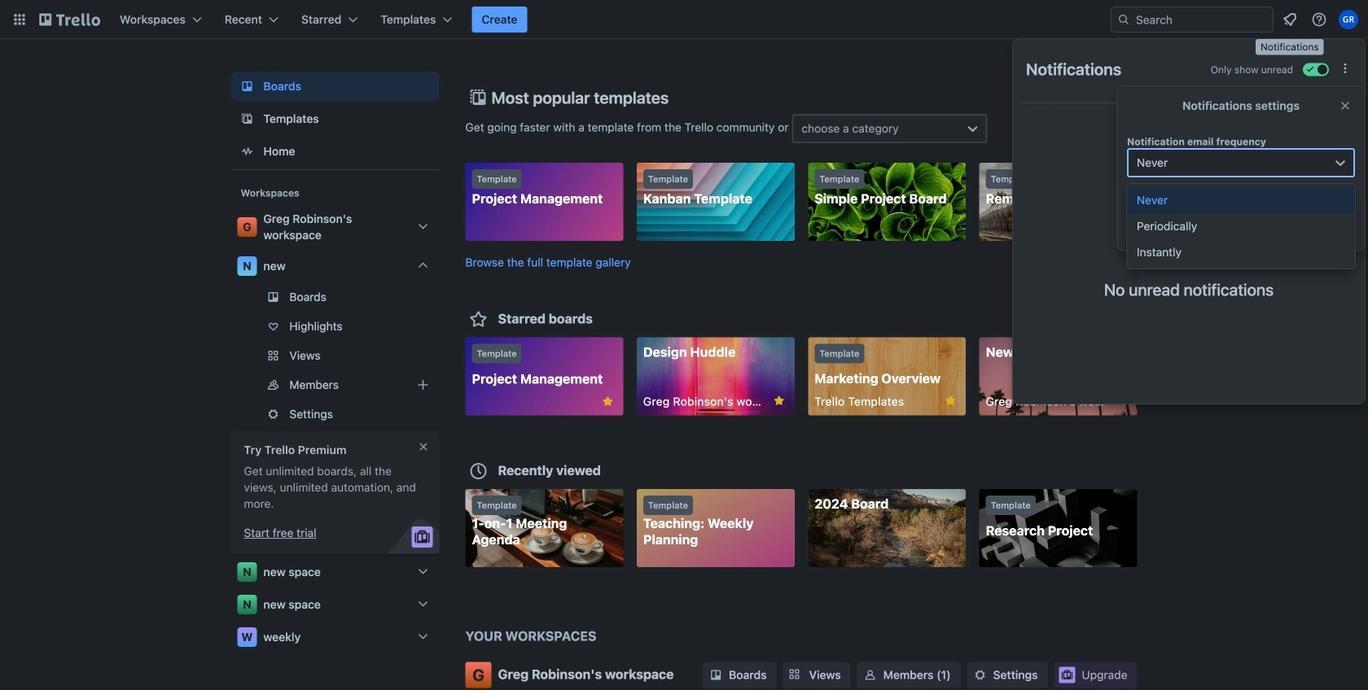 Task type: locate. For each thing, give the bounding box(es) containing it.
2 horizontal spatial sm image
[[972, 668, 989, 684]]

0 horizontal spatial click to unstar this board. it will be removed from your starred list. image
[[601, 395, 615, 409]]

click to unstar this board. it will be removed from your starred list. image
[[772, 394, 787, 409], [944, 394, 958, 409], [601, 395, 615, 409]]

taco image
[[1146, 146, 1233, 254]]

1 horizontal spatial sm image
[[863, 668, 879, 684]]

sm image
[[708, 668, 724, 684], [863, 668, 879, 684], [972, 668, 989, 684]]

2 horizontal spatial click to unstar this board. it will be removed from your starred list. image
[[944, 394, 958, 409]]

1 horizontal spatial click to unstar this board. it will be removed from your starred list. image
[[772, 394, 787, 409]]

search image
[[1118, 13, 1131, 26]]

template board image
[[237, 109, 257, 129]]

0 horizontal spatial sm image
[[708, 668, 724, 684]]

board image
[[237, 77, 257, 96]]

home image
[[237, 142, 257, 161]]

tooltip
[[1256, 39, 1324, 55]]



Task type: describe. For each thing, give the bounding box(es) containing it.
3 sm image from the left
[[972, 668, 989, 684]]

primary element
[[0, 0, 1369, 39]]

greg robinson (gregrobinson96) image
[[1339, 10, 1359, 29]]

0 notifications image
[[1281, 10, 1300, 29]]

1 sm image from the left
[[708, 668, 724, 684]]

close popover image
[[1339, 99, 1352, 112]]

add image
[[413, 376, 433, 395]]

Search field
[[1111, 7, 1274, 33]]

open information menu image
[[1312, 11, 1328, 28]]

back to home image
[[39, 7, 100, 33]]

2 sm image from the left
[[863, 668, 879, 684]]



Task type: vqa. For each thing, say whether or not it's contained in the screenshot.
left sm image
yes



